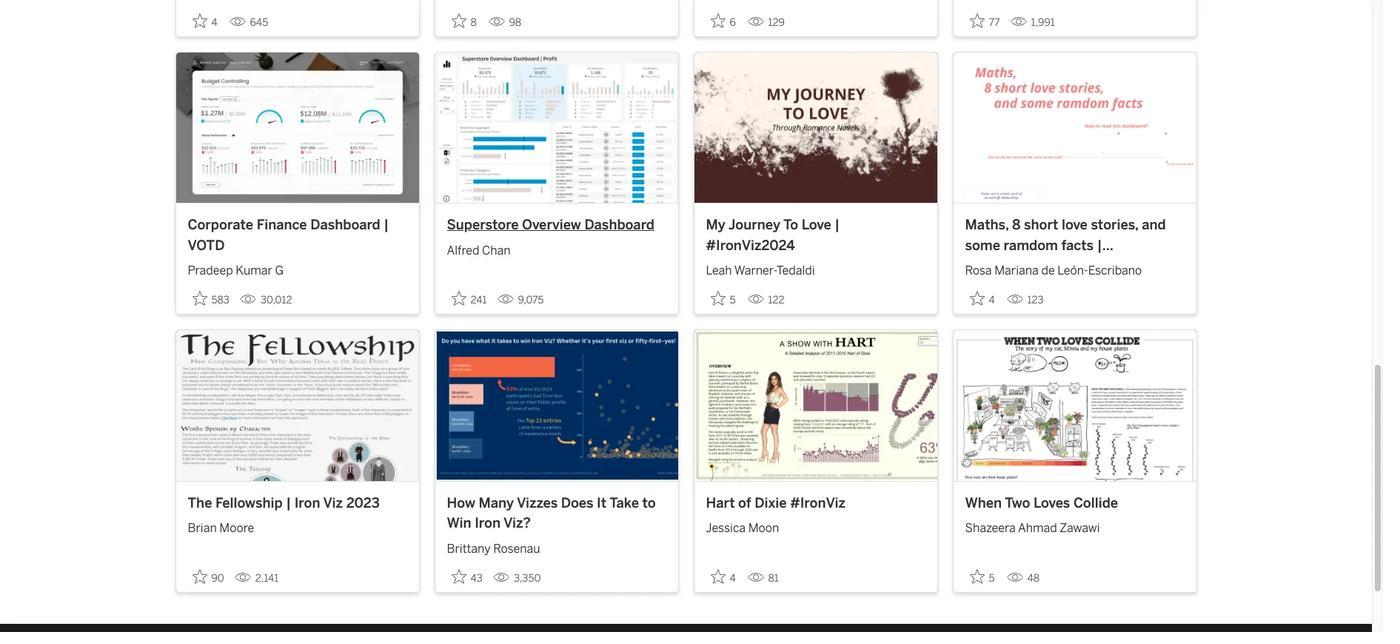 Task type: locate. For each thing, give the bounding box(es) containing it.
2 horizontal spatial 4
[[989, 294, 996, 307]]

de
[[1042, 264, 1055, 278]]

my journey to love | #ironviz2024 link
[[706, 216, 926, 257]]

iron up brian moore link
[[295, 495, 320, 512]]

Add Favorite button
[[447, 9, 483, 33], [706, 9, 742, 33], [966, 9, 1005, 33], [188, 287, 234, 311], [966, 287, 1001, 311], [447, 565, 487, 590], [966, 565, 1001, 590]]

viz?
[[504, 516, 531, 532]]

129
[[769, 16, 785, 29]]

jessica moon link
[[706, 514, 926, 538]]

does
[[561, 495, 594, 512]]

short
[[1025, 217, 1059, 234]]

8 left short
[[1013, 217, 1021, 234]]

123
[[1028, 294, 1044, 307]]

pradeep kumar g link
[[188, 257, 407, 280]]

|
[[384, 217, 389, 234], [835, 217, 840, 234], [1098, 238, 1103, 254], [286, 495, 291, 512]]

when two loves collide
[[966, 495, 1119, 512]]

workbook thumbnail image for finance
[[176, 53, 419, 203]]

1 vertical spatial 4
[[989, 294, 996, 307]]

some
[[966, 238, 1001, 254]]

add favorite button containing 43
[[447, 565, 487, 590]]

1 vertical spatial 8
[[1013, 217, 1021, 234]]

1,991
[[1032, 16, 1056, 29]]

0 vertical spatial 5
[[730, 294, 736, 307]]

0 horizontal spatial 8
[[471, 16, 477, 29]]

iron down "many"
[[475, 516, 501, 532]]

5 inside button
[[730, 294, 736, 307]]

98 views element
[[483, 10, 528, 35]]

alfred chan
[[447, 244, 511, 258]]

1 horizontal spatial dashboard
[[585, 217, 655, 234]]

add favorite button for 48
[[966, 565, 1001, 590]]

0 vertical spatial 8
[[471, 16, 477, 29]]

add favorite button containing 583
[[188, 287, 234, 311]]

overview
[[522, 217, 581, 234]]

241
[[471, 294, 487, 307]]

add favorite button containing 8
[[447, 9, 483, 33]]

1 vertical spatial #ironviz2024
[[966, 258, 1055, 274]]

5 for when two loves collide
[[989, 573, 995, 585]]

122 views element
[[742, 289, 791, 313]]

g
[[275, 264, 284, 278]]

1 horizontal spatial 5
[[989, 573, 995, 585]]

0 horizontal spatial dashboard
[[311, 217, 381, 234]]

stories,
[[1092, 217, 1139, 234]]

moore
[[219, 522, 254, 536]]

of
[[739, 495, 752, 512]]

love
[[802, 217, 832, 234]]

0 horizontal spatial #ironviz2024
[[706, 238, 796, 254]]

chan
[[482, 244, 511, 258]]

0 horizontal spatial 5
[[730, 294, 736, 307]]

1 horizontal spatial 4
[[730, 573, 736, 585]]

1 horizontal spatial #ironviz2024
[[966, 258, 1055, 274]]

add favorite button left 1,991
[[966, 9, 1005, 33]]

dashboard right the finance
[[311, 217, 381, 234]]

8
[[471, 16, 477, 29], [1013, 217, 1021, 234]]

ramdom
[[1004, 238, 1059, 254]]

645
[[250, 16, 268, 29]]

to
[[784, 217, 799, 234]]

| inside corporate finance dashboard | votd
[[384, 217, 389, 234]]

1 horizontal spatial 8
[[1013, 217, 1021, 234]]

corporate finance dashboard | votd link
[[188, 216, 407, 257]]

add favorite button for 129
[[706, 9, 742, 33]]

add favorite button down rosa
[[966, 287, 1001, 311]]

shazeera
[[966, 522, 1016, 536]]

123 views element
[[1001, 289, 1050, 313]]

add favorite button containing 6
[[706, 9, 742, 33]]

dashboard
[[311, 217, 381, 234], [585, 217, 655, 234]]

122
[[769, 294, 785, 307]]

0 vertical spatial add favorite button
[[188, 9, 223, 33]]

add favorite button for 123
[[966, 287, 1001, 311]]

brittany rosenau link
[[447, 535, 666, 558]]

add favorite button containing 77
[[966, 9, 1005, 33]]

the fellowship | iron viz 2023
[[188, 495, 380, 512]]

5 down leah
[[730, 294, 736, 307]]

8 left 98 views element
[[471, 16, 477, 29]]

maths,
[[966, 217, 1009, 234]]

and
[[1142, 217, 1167, 234]]

0 horizontal spatial 4
[[212, 16, 218, 29]]

rosa mariana de león-escribano
[[966, 264, 1143, 278]]

add favorite button left 129 at right top
[[706, 9, 742, 33]]

tedaldi
[[777, 264, 815, 278]]

Add Favorite button
[[188, 9, 223, 33], [706, 565, 742, 590]]

how
[[447, 495, 476, 512]]

1 vertical spatial 5
[[989, 573, 995, 585]]

dashboard up alfred chan link
[[585, 217, 655, 234]]

mariana
[[995, 264, 1039, 278]]

81
[[769, 573, 779, 585]]

leah
[[706, 264, 732, 278]]

the fellowship | iron viz 2023 link
[[188, 494, 407, 514]]

0 horizontal spatial add favorite button
[[188, 9, 223, 33]]

warner-
[[735, 264, 777, 278]]

Add Favorite button
[[447, 287, 492, 311]]

1 horizontal spatial iron
[[475, 516, 501, 532]]

add favorite button for 98
[[447, 9, 483, 33]]

add favorite button left 645
[[188, 9, 223, 33]]

iron
[[295, 495, 320, 512], [475, 516, 501, 532]]

zawawi
[[1060, 522, 1101, 536]]

add favorite button down shazeera
[[966, 565, 1001, 590]]

5
[[730, 294, 736, 307], [989, 573, 995, 585]]

#ironviz2024 inside my journey to love | #ironviz2024
[[706, 238, 796, 254]]

#ironviz2024
[[706, 238, 796, 254], [966, 258, 1055, 274]]

facts
[[1062, 238, 1094, 254]]

workbook thumbnail image for 8
[[954, 53, 1197, 203]]

2,141
[[255, 573, 279, 585]]

2 dashboard from the left
[[585, 217, 655, 234]]

workbook thumbnail image
[[176, 53, 419, 203], [435, 53, 678, 203], [695, 53, 938, 203], [954, 53, 1197, 203], [176, 331, 419, 481], [435, 331, 678, 481], [695, 331, 938, 481], [954, 331, 1197, 481]]

hart
[[706, 495, 735, 512]]

0 horizontal spatial iron
[[295, 495, 320, 512]]

1 horizontal spatial add favorite button
[[706, 565, 742, 590]]

hart of dixie #ironviz
[[706, 495, 846, 512]]

rosa
[[966, 264, 992, 278]]

4 for maths, 8 short love stories, and some ramdom facts | #ironviz2024
[[989, 294, 996, 307]]

0 vertical spatial 4
[[212, 16, 218, 29]]

add favorite button down pradeep
[[188, 287, 234, 311]]

maths, 8 short love stories, and some ramdom facts | #ironviz2024
[[966, 217, 1167, 274]]

add favorite button for 3,350
[[447, 565, 487, 590]]

1 vertical spatial iron
[[475, 516, 501, 532]]

30,012 views element
[[234, 289, 298, 313]]

#ironviz2024 down ramdom
[[966, 258, 1055, 274]]

5 left 48 views element
[[989, 573, 995, 585]]

workbook thumbnail image for fellowship
[[176, 331, 419, 481]]

win
[[447, 516, 472, 532]]

add favorite button left 98
[[447, 9, 483, 33]]

#ironviz
[[791, 495, 846, 512]]

add favorite button containing 5
[[966, 565, 1001, 590]]

add favorite button containing 4
[[966, 287, 1001, 311]]

1 vertical spatial add favorite button
[[706, 565, 742, 590]]

5 for my journey to love | #ironviz2024
[[730, 294, 736, 307]]

Add Favorite button
[[188, 565, 229, 590]]

0 vertical spatial #ironviz2024
[[706, 238, 796, 254]]

escribano
[[1089, 264, 1143, 278]]

dixie
[[755, 495, 787, 512]]

4 down rosa
[[989, 294, 996, 307]]

4 left 645 views element
[[212, 16, 218, 29]]

#ironviz2024 down the journey on the right top of page
[[706, 238, 796, 254]]

add favorite button down jessica
[[706, 565, 742, 590]]

2 vertical spatial 4
[[730, 573, 736, 585]]

dashboard inside corporate finance dashboard | votd
[[311, 217, 381, 234]]

many
[[479, 495, 514, 512]]

3,350 views element
[[487, 567, 547, 591]]

0 vertical spatial iron
[[295, 495, 320, 512]]

645 views element
[[223, 10, 274, 35]]

30,012
[[261, 294, 292, 307]]

journey
[[729, 217, 781, 234]]

it
[[597, 495, 607, 512]]

1 dashboard from the left
[[311, 217, 381, 234]]

votd
[[188, 238, 225, 254]]

hart of dixie #ironviz link
[[706, 494, 926, 514]]

add favorite button down brittany in the bottom of the page
[[447, 565, 487, 590]]

77
[[989, 16, 1000, 29]]

4 left 81 views element
[[730, 573, 736, 585]]



Task type: describe. For each thing, give the bounding box(es) containing it.
jessica
[[706, 522, 746, 536]]

maths, 8 short love stories, and some ramdom facts | #ironviz2024 link
[[966, 216, 1185, 274]]

1,991 views element
[[1005, 10, 1061, 35]]

add favorite button for 1,991
[[966, 9, 1005, 33]]

alfred
[[447, 244, 480, 258]]

add favorite button for 30,012
[[188, 287, 234, 311]]

8 inside add favorite button
[[471, 16, 477, 29]]

take
[[610, 495, 639, 512]]

add favorite button for 81
[[706, 565, 742, 590]]

pradeep
[[188, 264, 233, 278]]

when
[[966, 495, 1002, 512]]

viz
[[323, 495, 343, 512]]

9,075
[[518, 294, 544, 307]]

48 views element
[[1001, 567, 1046, 591]]

ahmad
[[1019, 522, 1058, 536]]

583
[[212, 294, 230, 307]]

rosa mariana de león-escribano link
[[966, 257, 1185, 280]]

| inside maths, 8 short love stories, and some ramdom facts | #ironviz2024
[[1098, 238, 1103, 254]]

corporate finance dashboard | votd
[[188, 217, 389, 254]]

leah warner-tedaldi link
[[706, 257, 926, 280]]

| inside my journey to love | #ironviz2024
[[835, 217, 840, 234]]

dashboard for overview
[[585, 217, 655, 234]]

brian moore
[[188, 522, 254, 536]]

collide
[[1074, 495, 1119, 512]]

dashboard for finance
[[311, 217, 381, 234]]

corporate
[[188, 217, 253, 234]]

2,141 views element
[[229, 567, 285, 591]]

rosenau
[[494, 542, 540, 556]]

how many vizzes does it take to win iron viz?
[[447, 495, 656, 532]]

pradeep kumar g
[[188, 264, 284, 278]]

superstore overview dashboard
[[447, 217, 655, 234]]

loves
[[1034, 495, 1071, 512]]

leah warner-tedaldi
[[706, 264, 815, 278]]

4 for hart of dixie #ironviz
[[730, 573, 736, 585]]

brian
[[188, 522, 217, 536]]

81 views element
[[742, 567, 785, 591]]

48
[[1028, 573, 1040, 585]]

alfred chan link
[[447, 236, 666, 260]]

2023
[[346, 495, 380, 512]]

brittany
[[447, 542, 491, 556]]

to
[[643, 495, 656, 512]]

superstore
[[447, 217, 519, 234]]

kumar
[[236, 264, 273, 278]]

brian moore link
[[188, 514, 407, 538]]

98
[[509, 16, 522, 29]]

brittany rosenau
[[447, 542, 540, 556]]

workbook thumbnail image for many
[[435, 331, 678, 481]]

iron inside how many vizzes does it take to win iron viz?
[[475, 516, 501, 532]]

vizzes
[[517, 495, 558, 512]]

shazeera ahmad zawawi link
[[966, 514, 1185, 538]]

90
[[212, 573, 224, 585]]

jessica moon
[[706, 522, 780, 536]]

the
[[188, 495, 212, 512]]

león-
[[1058, 264, 1089, 278]]

43
[[471, 573, 483, 585]]

superstore overview dashboard link
[[447, 216, 666, 236]]

finance
[[257, 217, 307, 234]]

my journey to love | #ironviz2024
[[706, 217, 840, 254]]

workbook thumbnail image for of
[[695, 331, 938, 481]]

Add Favorite button
[[706, 287, 742, 311]]

6
[[730, 16, 736, 29]]

love
[[1062, 217, 1088, 234]]

moon
[[749, 522, 780, 536]]

workbook thumbnail image for journey
[[695, 53, 938, 203]]

my
[[706, 217, 726, 234]]

workbook thumbnail image for two
[[954, 331, 1197, 481]]

3,350
[[514, 573, 541, 585]]

two
[[1005, 495, 1031, 512]]

129 views element
[[742, 10, 791, 35]]

when two loves collide link
[[966, 494, 1185, 514]]

8 inside maths, 8 short love stories, and some ramdom facts | #ironviz2024
[[1013, 217, 1021, 234]]

9,075 views element
[[492, 289, 550, 313]]

add favorite button for 645
[[188, 9, 223, 33]]

fellowship
[[216, 495, 283, 512]]

shazeera ahmad zawawi
[[966, 522, 1101, 536]]

workbook thumbnail image for overview
[[435, 53, 678, 203]]

#ironviz2024 inside maths, 8 short love stories, and some ramdom facts | #ironviz2024
[[966, 258, 1055, 274]]



Task type: vqa. For each thing, say whether or not it's contained in the screenshot.
the leftmost Add Favorite image
no



